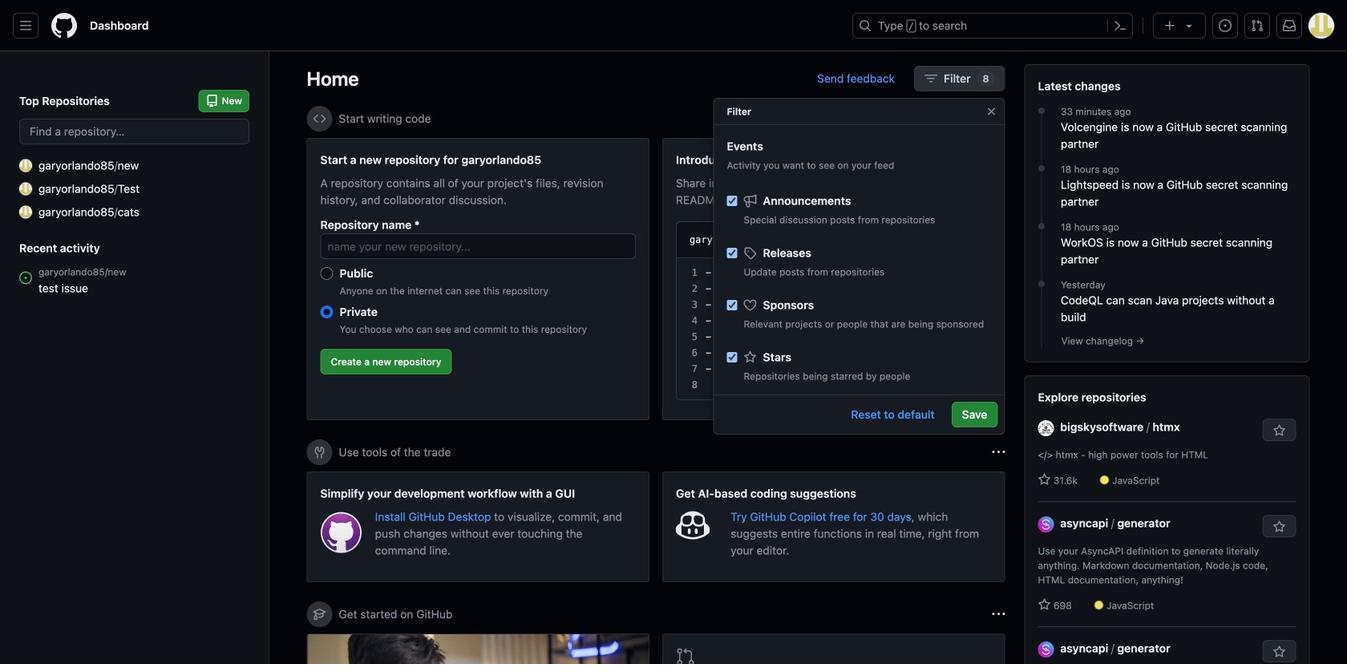 Task type: describe. For each thing, give the bounding box(es) containing it.
name your new repository... text field
[[320, 233, 636, 259]]

explore repositories navigation
[[1024, 375, 1310, 664]]

star this repository image
[[1273, 646, 1286, 658]]

command palette image
[[1114, 19, 1127, 32]]

what is github? element
[[307, 634, 650, 664]]

code image
[[313, 112, 326, 125]]

0 vertical spatial star image
[[744, 351, 757, 364]]

@asyncapi profile image
[[1038, 641, 1054, 657]]

1 dot fill image from the top
[[1035, 220, 1048, 233]]

2 dot fill image from the top
[[1035, 277, 1048, 290]]

tools image
[[313, 446, 326, 459]]

Top Repositories search field
[[19, 119, 249, 144]]

filter image
[[925, 72, 938, 85]]

@asyncapi profile image
[[1038, 516, 1054, 532]]

1 vertical spatial git pull request image
[[676, 647, 695, 664]]

plus image
[[1164, 19, 1176, 32]]

Find a repository… text field
[[19, 119, 249, 144]]

star this repository image for @asyncapi profile image
[[1273, 520, 1286, 533]]

@bigskysoftware profile image
[[1038, 420, 1054, 436]]

star this repository image for @bigskysoftware profile icon
[[1273, 424, 1286, 437]]



Task type: vqa. For each thing, say whether or not it's contained in the screenshot.
"Gear" ICON
no



Task type: locate. For each thing, give the bounding box(es) containing it.
2 star this repository image from the top
[[1273, 520, 1286, 533]]

None radio
[[320, 267, 333, 280], [320, 306, 333, 318], [320, 267, 333, 280], [320, 306, 333, 318]]

cats image
[[19, 206, 32, 219]]

1 vertical spatial dot fill image
[[1035, 162, 1048, 175]]

why am i seeing this? image for introduce yourself with a profile readme element
[[992, 112, 1005, 125]]

open issue image
[[19, 271, 32, 284]]

close menu image
[[985, 105, 998, 118]]

why am i seeing this? image
[[992, 112, 1005, 125], [992, 446, 1005, 459]]

none submit inside introduce yourself with a profile readme element
[[926, 229, 978, 251]]

0 vertical spatial why am i seeing this? image
[[992, 112, 1005, 125]]

1 horizontal spatial git pull request image
[[1251, 19, 1264, 32]]

homepage image
[[51, 13, 77, 38]]

tag image
[[744, 247, 757, 259]]

star image for @asyncapi profile image
[[1038, 598, 1051, 611]]

1 why am i seeing this? image from the top
[[992, 112, 1005, 125]]

introduce yourself with a profile readme element
[[662, 138, 1005, 420]]

None checkbox
[[727, 196, 737, 206], [727, 248, 737, 258], [727, 300, 737, 310], [727, 352, 737, 362], [727, 196, 737, 206], [727, 248, 737, 258], [727, 300, 737, 310], [727, 352, 737, 362]]

0 horizontal spatial git pull request image
[[676, 647, 695, 664]]

0 vertical spatial dot fill image
[[1035, 104, 1048, 117]]

heart image
[[744, 299, 757, 312]]

1 vertical spatial why am i seeing this? image
[[992, 446, 1005, 459]]

dot fill image
[[1035, 220, 1048, 233], [1035, 277, 1048, 290]]

0 vertical spatial star this repository image
[[1273, 424, 1286, 437]]

0 vertical spatial git pull request image
[[1251, 19, 1264, 32]]

test image
[[19, 182, 32, 195]]

2 why am i seeing this? image from the top
[[992, 446, 1005, 459]]

issue opened image
[[1219, 19, 1232, 32]]

1 dot fill image from the top
[[1035, 104, 1048, 117]]

star image for @bigskysoftware profile icon
[[1038, 473, 1051, 486]]

why am i seeing this? image
[[992, 608, 1005, 621]]

star image down heart icon
[[744, 351, 757, 364]]

1 vertical spatial star image
[[1038, 473, 1051, 486]]

2 vertical spatial star image
[[1038, 598, 1051, 611]]

star image up @asyncapi profile icon on the right of page
[[1038, 598, 1051, 611]]

explore element
[[1024, 64, 1310, 664]]

1 star this repository image from the top
[[1273, 424, 1286, 437]]

get ai-based coding suggestions element
[[662, 472, 1005, 582]]

menu
[[714, 180, 1004, 604]]

1 vertical spatial star this repository image
[[1273, 520, 1286, 533]]

mortar board image
[[313, 608, 326, 621]]

triangle down image
[[1183, 19, 1196, 32]]

start a new repository element
[[307, 138, 650, 420]]

None submit
[[926, 229, 978, 251]]

2 dot fill image from the top
[[1035, 162, 1048, 175]]

simplify your development workflow with a gui element
[[307, 472, 650, 582]]

dot fill image
[[1035, 104, 1048, 117], [1035, 162, 1048, 175]]

star image
[[744, 351, 757, 364], [1038, 473, 1051, 486], [1038, 598, 1051, 611]]

star this repository image
[[1273, 424, 1286, 437], [1273, 520, 1286, 533]]

git pull request image
[[1251, 19, 1264, 32], [676, 647, 695, 664]]

star image up @asyncapi profile image
[[1038, 473, 1051, 486]]

what is github? image
[[308, 634, 649, 664]]

0 vertical spatial dot fill image
[[1035, 220, 1048, 233]]

new image
[[19, 159, 32, 172]]

github desktop image
[[320, 512, 362, 554]]

why am i seeing this? image for "get ai-based coding suggestions" element
[[992, 446, 1005, 459]]

1 vertical spatial dot fill image
[[1035, 277, 1048, 290]]

notifications image
[[1283, 19, 1296, 32]]

megaphone image
[[744, 194, 757, 207]]



